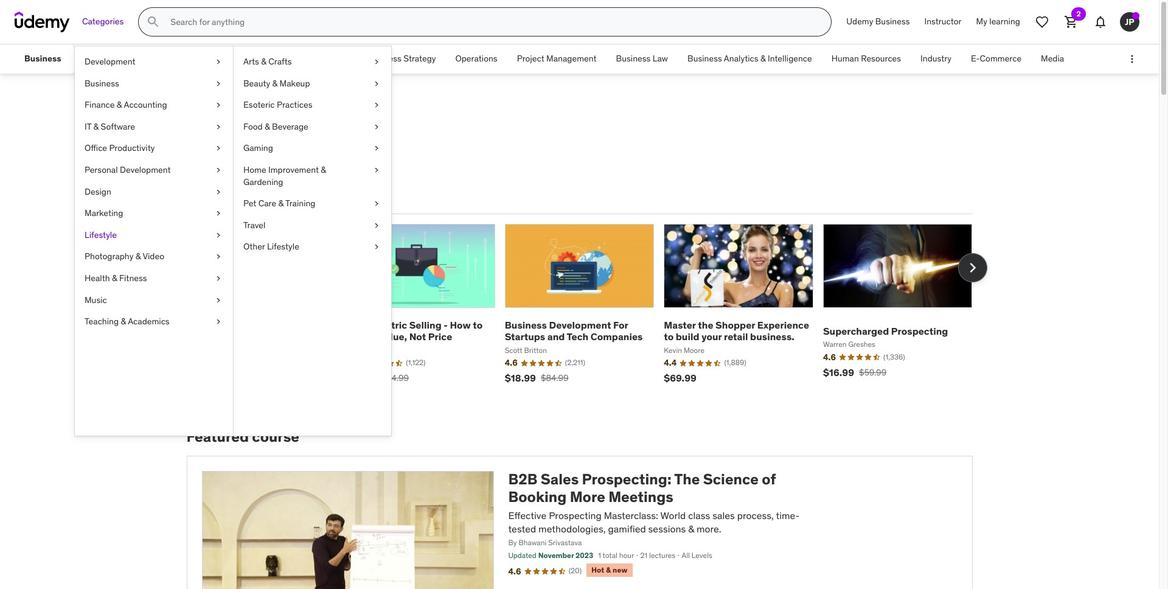 Task type: locate. For each thing, give the bounding box(es) containing it.
xsmall image for marketing
[[214, 208, 223, 220]]

training
[[286, 198, 316, 209]]

2 vertical spatial development
[[549, 319, 612, 331]]

business right udemy
[[876, 16, 911, 27]]

featured course
[[187, 428, 300, 446]]

xsmall image inside music link
[[214, 294, 223, 306]]

food & beverage link
[[234, 116, 391, 138]]

marketing
[[85, 208, 123, 219]]

business left and
[[505, 319, 547, 331]]

0 vertical spatial sales
[[187, 102, 238, 128]]

management right project
[[547, 53, 597, 64]]

you have alerts image
[[1133, 12, 1140, 19]]

productivity
[[109, 143, 155, 154]]

xsmall image inside design link
[[214, 186, 223, 198]]

world
[[661, 509, 686, 522]]

popular
[[214, 192, 250, 204]]

science
[[704, 470, 759, 489]]

it & software link
[[75, 116, 233, 138]]

1 horizontal spatial prospecting
[[892, 325, 949, 337]]

selling
[[410, 319, 442, 331]]

communication link
[[168, 44, 248, 74]]

management
[[257, 53, 307, 64], [547, 53, 597, 64]]

0 vertical spatial lifestyle
[[85, 229, 117, 240]]

hot & new
[[592, 566, 628, 575]]

1 horizontal spatial management
[[547, 53, 597, 64]]

business left law
[[617, 53, 651, 64]]

1 vertical spatial prospecting
[[549, 509, 602, 522]]

to
[[247, 155, 261, 174], [473, 319, 483, 331], [664, 331, 674, 343]]

sales
[[713, 509, 735, 522]]

xsmall image for finance & accounting
[[214, 99, 223, 111]]

business inside "business development for startups and tech companies"
[[505, 319, 547, 331]]

& inside finance & accounting link
[[117, 99, 122, 110]]

tested
[[509, 523, 537, 535]]

instructor link
[[918, 7, 970, 37]]

management inside "link"
[[547, 53, 597, 64]]

xsmall image inside the esoteric practices link
[[372, 99, 382, 111]]

& left "video"
[[136, 251, 141, 262]]

to right the how
[[473, 319, 483, 331]]

xsmall image inside travel link
[[372, 220, 382, 232]]

home
[[244, 164, 266, 175]]

xsmall image inside food & beverage link
[[372, 121, 382, 133]]

xsmall image inside finance & accounting link
[[214, 99, 223, 111]]

video
[[143, 251, 164, 262]]

updated
[[509, 551, 537, 560]]

lectures
[[650, 551, 676, 560]]

development link
[[75, 51, 233, 73]]

2 horizontal spatial to
[[664, 331, 674, 343]]

communication
[[178, 53, 238, 64]]

& right beauty
[[272, 78, 278, 89]]

xsmall image inside teaching & academics link
[[214, 316, 223, 328]]

home improvement & gardening link
[[234, 159, 391, 193]]

xsmall image inside arts & crafts link
[[372, 56, 382, 68]]

process,
[[738, 509, 774, 522]]

business
[[876, 16, 911, 27], [24, 53, 61, 64], [367, 53, 402, 64], [617, 53, 651, 64], [688, 53, 723, 64], [85, 78, 119, 89], [505, 319, 547, 331]]

on
[[366, 331, 377, 343]]

masterclass:
[[604, 509, 659, 522]]

udemy business
[[847, 16, 911, 27]]

1 horizontal spatial sales
[[541, 470, 579, 489]]

0 vertical spatial prospecting
[[892, 325, 949, 337]]

1 management from the left
[[257, 53, 307, 64]]

music
[[85, 294, 107, 305]]

business link up accounting
[[75, 73, 233, 94]]

xsmall image for travel
[[372, 220, 382, 232]]

to inside value centric selling - how to sell on value, not price
[[473, 319, 483, 331]]

featured
[[187, 428, 249, 446]]

office productivity
[[85, 143, 155, 154]]

& for hot & new
[[607, 566, 611, 575]]

& right care
[[279, 198, 284, 209]]

xsmall image for it & software
[[214, 121, 223, 133]]

1 horizontal spatial lifestyle
[[267, 241, 299, 252]]

not
[[410, 331, 426, 343]]

lifestyle down the marketing
[[85, 229, 117, 240]]

started
[[319, 155, 370, 174]]

0 horizontal spatial prospecting
[[549, 509, 602, 522]]

my learning link
[[970, 7, 1028, 37]]

marketing link
[[75, 203, 233, 225]]

development inside 'link'
[[85, 56, 136, 67]]

accounting
[[124, 99, 167, 110]]

food & beverage
[[244, 121, 309, 132]]

& inside b2b sales prospecting: the science of booking more meetings effective prospecting masterclass: world class sales process, time- tested methodologies, gamified sessions & more. by bhawani srivastava
[[689, 523, 695, 535]]

xsmall image
[[372, 56, 382, 68], [214, 99, 223, 111], [372, 99, 382, 111], [214, 121, 223, 133], [372, 121, 382, 133], [214, 143, 223, 155], [214, 164, 223, 176], [214, 208, 223, 220], [372, 220, 382, 232], [214, 251, 223, 263], [214, 273, 223, 285], [214, 294, 223, 306]]

shopping cart with 2 items image
[[1065, 15, 1079, 29]]

business left analytics
[[688, 53, 723, 64]]

& right teaching on the left bottom
[[121, 316, 126, 327]]

law
[[653, 53, 669, 64]]

to left build
[[664, 331, 674, 343]]

trending
[[265, 192, 306, 204]]

xsmall image inside marketing link
[[214, 208, 223, 220]]

finance & accounting
[[85, 99, 167, 110]]

xsmall image inside development 'link'
[[214, 56, 223, 68]]

& inside "photography & video" link
[[136, 251, 141, 262]]

0 horizontal spatial to
[[247, 155, 261, 174]]

xsmall image for health & fitness
[[214, 273, 223, 285]]

& right arts
[[261, 56, 267, 67]]

it & software
[[85, 121, 135, 132]]

most popular
[[189, 192, 250, 204]]

media
[[1042, 53, 1065, 64]]

business analytics & intelligence link
[[678, 44, 822, 74]]

1 vertical spatial development
[[120, 164, 171, 175]]

2 management from the left
[[547, 53, 597, 64]]

0 horizontal spatial sales
[[187, 102, 238, 128]]

& inside food & beverage link
[[265, 121, 270, 132]]

photography & video
[[85, 251, 164, 262]]

& right finance
[[117, 99, 122, 110]]

management up beauty & makeup
[[257, 53, 307, 64]]

xsmall image inside "photography & video" link
[[214, 251, 223, 263]]

& right you
[[321, 164, 326, 175]]

& for finance & accounting
[[117, 99, 122, 110]]

finance & accounting link
[[75, 94, 233, 116]]

arrow pointing to subcategory menu links image
[[71, 44, 82, 74]]

xsmall image inside 'lifestyle' link
[[214, 229, 223, 241]]

companies
[[591, 331, 643, 343]]

of
[[762, 470, 777, 489]]

notifications image
[[1094, 15, 1109, 29]]

trending button
[[263, 184, 309, 213]]

booking
[[509, 488, 567, 506]]

next image
[[963, 258, 983, 278]]

xsmall image for design
[[214, 186, 223, 198]]

other lifestyle link
[[234, 236, 391, 258]]

shopper
[[716, 319, 756, 331]]

operations
[[456, 53, 498, 64]]

business link down udemy image
[[15, 44, 71, 74]]

levels
[[692, 551, 713, 560]]

1 horizontal spatial to
[[473, 319, 483, 331]]

human
[[832, 53, 860, 64]]

lifestyle right other at top left
[[267, 241, 299, 252]]

personal development link
[[75, 159, 233, 181]]

human resources
[[832, 53, 902, 64]]

xsmall image inside it & software link
[[214, 121, 223, 133]]

xsmall image inside the "personal development" link
[[214, 164, 223, 176]]

wishlist image
[[1036, 15, 1050, 29]]

prospecting inside b2b sales prospecting: the science of booking more meetings effective prospecting masterclass: world class sales process, time- tested methodologies, gamified sessions & more. by bhawani srivastava
[[549, 509, 602, 522]]

to down gaming
[[247, 155, 261, 174]]

sales right b2b
[[541, 470, 579, 489]]

xsmall image inside business link
[[214, 78, 223, 90]]

& right the health
[[112, 273, 117, 284]]

academics
[[128, 316, 170, 327]]

& inside home improvement & gardening
[[321, 164, 326, 175]]

& for food & beverage
[[265, 121, 270, 132]]

&
[[761, 53, 766, 64], [261, 56, 267, 67], [272, 78, 278, 89], [117, 99, 122, 110], [94, 121, 99, 132], [265, 121, 270, 132], [321, 164, 326, 175], [279, 198, 284, 209], [136, 251, 141, 262], [112, 273, 117, 284], [121, 316, 126, 327], [689, 523, 695, 535], [607, 566, 611, 575]]

xsmall image inside health & fitness link
[[214, 273, 223, 285]]

xsmall image inside the 'other lifestyle' link
[[372, 241, 382, 253]]

arts
[[244, 56, 259, 67]]

& right hot
[[607, 566, 611, 575]]

xsmall image inside pet care & training link
[[372, 198, 382, 210]]

2
[[1077, 9, 1082, 18]]

get
[[264, 155, 288, 174]]

development
[[85, 56, 136, 67], [120, 164, 171, 175], [549, 319, 612, 331]]

to inside master the shopper experience to build your retail business.
[[664, 331, 674, 343]]

sales left food
[[187, 102, 238, 128]]

gamified
[[609, 523, 646, 535]]

& inside arts & crafts link
[[261, 56, 267, 67]]

media link
[[1032, 44, 1075, 74]]

& inside 'business analytics & intelligence' link
[[761, 53, 766, 64]]

xsmall image inside office productivity link
[[214, 143, 223, 155]]

development inside "business development for startups and tech companies"
[[549, 319, 612, 331]]

xsmall image inside home improvement & gardening link
[[372, 164, 382, 176]]

other lifestyle
[[244, 241, 299, 252]]

management link
[[248, 44, 317, 74]]

1 vertical spatial sales
[[541, 470, 579, 489]]

& inside beauty & makeup link
[[272, 78, 278, 89]]

xsmall image for gaming
[[372, 143, 382, 155]]

0 horizontal spatial lifestyle
[[85, 229, 117, 240]]

practices
[[277, 99, 313, 110]]

xsmall image for other lifestyle
[[372, 241, 382, 253]]

& down class
[[689, 523, 695, 535]]

jp link
[[1116, 7, 1145, 37]]

total
[[603, 551, 618, 560]]

& inside health & fitness link
[[112, 273, 117, 284]]

0 vertical spatial development
[[85, 56, 136, 67]]

1 vertical spatial lifestyle
[[267, 241, 299, 252]]

& right analytics
[[761, 53, 766, 64]]

1 vertical spatial courses
[[187, 155, 243, 174]]

supercharged
[[824, 325, 890, 337]]

& for teaching & academics
[[121, 316, 126, 327]]

& inside teaching & academics link
[[121, 316, 126, 327]]

xsmall image for home improvement & gardening
[[372, 164, 382, 176]]

xsmall image inside beauty & makeup link
[[372, 78, 382, 90]]

0 horizontal spatial management
[[257, 53, 307, 64]]

xsmall image for photography & video
[[214, 251, 223, 263]]

xsmall image inside gaming link
[[372, 143, 382, 155]]

design
[[85, 186, 111, 197]]

& right food
[[265, 121, 270, 132]]

& inside it & software link
[[94, 121, 99, 132]]

experience
[[758, 319, 810, 331]]

submit search image
[[146, 15, 161, 29]]

health & fitness
[[85, 273, 147, 284]]

resources
[[862, 53, 902, 64]]

xsmall image
[[214, 56, 223, 68], [214, 78, 223, 90], [372, 78, 382, 90], [372, 143, 382, 155], [372, 164, 382, 176], [214, 186, 223, 198], [372, 198, 382, 210], [214, 229, 223, 241], [372, 241, 382, 253], [214, 316, 223, 328]]

& right it
[[94, 121, 99, 132]]

prospecting
[[892, 325, 949, 337], [549, 509, 602, 522]]

office productivity link
[[75, 138, 233, 159]]

xsmall image for esoteric practices
[[372, 99, 382, 111]]

xsmall image for beauty & makeup
[[372, 78, 382, 90]]

e-commerce link
[[962, 44, 1032, 74]]

personal development
[[85, 164, 171, 175]]

2023
[[576, 551, 594, 560]]



Task type: vqa. For each thing, say whether or not it's contained in the screenshot.
Teach on Udemy link
no



Task type: describe. For each thing, give the bounding box(es) containing it.
food
[[244, 121, 263, 132]]

esoteric practices
[[244, 99, 313, 110]]

sales courses
[[187, 102, 321, 128]]

& for health & fitness
[[112, 273, 117, 284]]

by
[[509, 539, 517, 548]]

it
[[85, 121, 91, 132]]

photography
[[85, 251, 134, 262]]

& inside pet care & training link
[[279, 198, 284, 209]]

more.
[[697, 523, 722, 535]]

course
[[252, 428, 300, 446]]

business left arrow pointing to subcategory menu links image
[[24, 53, 61, 64]]

21
[[641, 551, 648, 560]]

b2b sales prospecting: the science of booking more meetings effective prospecting masterclass: world class sales process, time- tested methodologies, gamified sessions & more. by bhawani srivastava
[[509, 470, 800, 548]]

business development for startups and tech companies
[[505, 319, 643, 343]]

for
[[614, 319, 629, 331]]

xsmall image for arts & crafts
[[372, 56, 382, 68]]

care
[[259, 198, 277, 209]]

xsmall image for pet care & training
[[372, 198, 382, 210]]

lifestyle link
[[75, 225, 233, 246]]

human resources link
[[822, 44, 911, 74]]

business left the strategy
[[367, 53, 402, 64]]

0 vertical spatial courses
[[242, 102, 321, 128]]

all
[[682, 551, 690, 560]]

value,
[[379, 331, 407, 343]]

design link
[[75, 181, 233, 203]]

crafts
[[269, 56, 292, 67]]

esoteric practices link
[[234, 94, 391, 116]]

more subcategory menu links image
[[1127, 53, 1139, 65]]

my learning
[[977, 16, 1021, 27]]

Search for anything text field
[[168, 12, 817, 32]]

e-
[[972, 53, 981, 64]]

time-
[[777, 509, 800, 522]]

0 horizontal spatial business link
[[15, 44, 71, 74]]

xsmall image for teaching & academics
[[214, 316, 223, 328]]

teaching & academics
[[85, 316, 170, 327]]

& for photography & video
[[136, 251, 141, 262]]

pet
[[244, 198, 257, 209]]

value centric selling - how to sell on value, not price
[[346, 319, 483, 343]]

4.6
[[509, 566, 522, 577]]

other
[[244, 241, 265, 252]]

how
[[450, 319, 471, 331]]

hot
[[592, 566, 605, 575]]

industry link
[[911, 44, 962, 74]]

pet care & training link
[[234, 193, 391, 215]]

project management
[[517, 53, 597, 64]]

commerce
[[981, 53, 1022, 64]]

-
[[444, 319, 448, 331]]

master the shopper experience to build your retail business.
[[664, 319, 810, 343]]

& for it & software
[[94, 121, 99, 132]]

xsmall image for lifestyle
[[214, 229, 223, 241]]

development for personal
[[120, 164, 171, 175]]

hour
[[620, 551, 635, 560]]

office
[[85, 143, 107, 154]]

the
[[675, 470, 700, 489]]

most
[[189, 192, 212, 204]]

photography & video link
[[75, 246, 233, 268]]

xsmall image for personal development
[[214, 164, 223, 176]]

updated november 2023
[[509, 551, 594, 560]]

and
[[548, 331, 565, 343]]

sessions
[[649, 523, 686, 535]]

project
[[517, 53, 545, 64]]

arts & crafts
[[244, 56, 292, 67]]

entrepreneurship link
[[82, 44, 168, 74]]

health
[[85, 273, 110, 284]]

xsmall image for development
[[214, 56, 223, 68]]

value centric selling - how to sell on value, not price link
[[346, 319, 483, 343]]

price
[[428, 331, 453, 343]]

development for business
[[549, 319, 612, 331]]

beauty & makeup link
[[234, 73, 391, 94]]

categories
[[82, 16, 124, 27]]

business up finance
[[85, 78, 119, 89]]

& for beauty & makeup
[[272, 78, 278, 89]]

xsmall image for office productivity
[[214, 143, 223, 155]]

sales inside b2b sales prospecting: the science of booking more meetings effective prospecting masterclass: world class sales process, time- tested methodologies, gamified sessions & more. by bhawani srivastava
[[541, 470, 579, 489]]

personal
[[85, 164, 118, 175]]

carousel element
[[187, 224, 988, 400]]

jp
[[1126, 16, 1135, 27]]

arts & crafts link
[[234, 51, 391, 73]]

improvement
[[268, 164, 319, 175]]

business.
[[751, 331, 795, 343]]

beauty
[[244, 78, 270, 89]]

& for arts & crafts
[[261, 56, 267, 67]]

srivastava
[[549, 539, 582, 548]]

xsmall image for food & beverage
[[372, 121, 382, 133]]

xsmall image for music
[[214, 294, 223, 306]]

value
[[346, 319, 371, 331]]

pet care & training
[[244, 198, 316, 209]]

prospecting inside carousel element
[[892, 325, 949, 337]]

courses to get you started
[[187, 155, 370, 174]]

november
[[539, 551, 574, 560]]

1 horizontal spatial business link
[[75, 73, 233, 94]]

my
[[977, 16, 988, 27]]

b2b
[[509, 470, 538, 489]]

udemy image
[[15, 12, 70, 32]]

the
[[699, 319, 714, 331]]

xsmall image for business
[[214, 78, 223, 90]]

software
[[101, 121, 135, 132]]

entrepreneurship
[[92, 53, 158, 64]]

supercharged prospecting
[[824, 325, 949, 337]]

build
[[676, 331, 700, 343]]

you
[[291, 155, 316, 174]]

prospecting:
[[582, 470, 672, 489]]

finance
[[85, 99, 115, 110]]

health & fitness link
[[75, 268, 233, 290]]

your
[[702, 331, 722, 343]]



